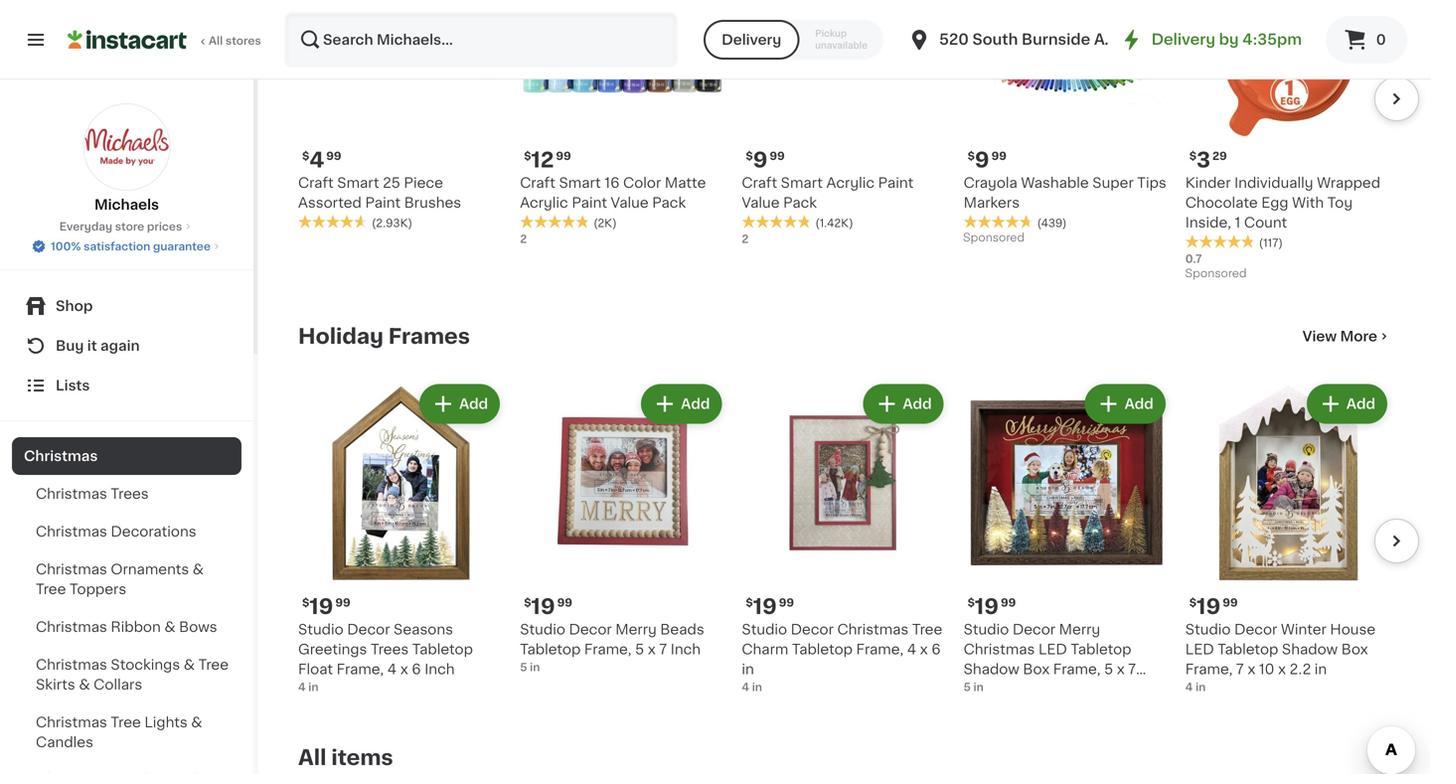 Task type: vqa. For each thing, say whether or not it's contained in the screenshot.
DECOR corresponding to Greetings
yes



Task type: describe. For each thing, give the bounding box(es) containing it.
christmas tree lights & candles link
[[12, 704, 242, 762]]

99 for craft smart acrylic paint value pack
[[770, 151, 785, 161]]

box for christmas
[[1024, 663, 1050, 677]]

2 for 12
[[520, 234, 527, 245]]

craft smart 16 color matte acrylic paint value pack
[[520, 176, 706, 210]]

smart for 9
[[781, 176, 823, 190]]

5 in
[[964, 682, 984, 693]]

holiday
[[298, 326, 384, 347]]

add for christmas
[[903, 397, 932, 411]]

craft for 12
[[520, 176, 556, 190]]

$ for studio decor christmas tree charm tabletop frame, 4 x 6 in
[[746, 598, 753, 609]]

holiday frames
[[298, 326, 470, 347]]

michaels
[[94, 198, 159, 212]]

assorted
[[298, 196, 362, 210]]

inch inside studio decor merry beads tabletop frame, 5 x 7 inch 5 in
[[671, 643, 701, 657]]

4 add button from the left
[[1087, 386, 1164, 422]]

studio decor seasons greetings trees tabletop float frame, 4 x 6 inch 4 in
[[298, 623, 473, 693]]

studio for studio decor christmas tree charm tabletop frame, 4 x 6 in 4 in
[[742, 623, 788, 637]]

michaels link
[[83, 103, 171, 215]]

tree for christmas ornaments & tree toppers
[[36, 583, 66, 597]]

$ for craft smart 25 piece assorted paint brushes
[[302, 151, 310, 161]]

egg
[[1262, 196, 1289, 210]]

0 button
[[1326, 16, 1408, 64]]

tabletop for studio decor seasons greetings trees tabletop float frame, 4 x 6 inch 4 in
[[412, 643, 473, 657]]

in inside studio decor merry beads tabletop frame, 5 x 7 inch 5 in
[[530, 662, 540, 673]]

satisfaction
[[84, 241, 150, 252]]

christmas tree lights & candles
[[36, 716, 202, 750]]

25
[[383, 176, 401, 190]]

2 for 9
[[742, 234, 749, 244]]

individually
[[1235, 176, 1314, 190]]

tree for studio decor christmas tree charm tabletop frame, 4 x 6 in 4 in
[[913, 623, 943, 637]]

christmas ribbon & bows
[[36, 620, 217, 634]]

frames
[[389, 326, 470, 347]]

item carousel region containing 19
[[298, 372, 1420, 730]]

520 south burnside avenue
[[940, 32, 1152, 47]]

x inside the studio decor seasons greetings trees tabletop float frame, 4 x 6 inch 4 in
[[400, 663, 408, 677]]

$ 19 99 for studio decor merry beads tabletop frame, 5 x 7 inch
[[524, 597, 573, 618]]

100% satisfaction guarantee button
[[31, 235, 223, 255]]

christmas for christmas ribbon & bows
[[36, 620, 107, 634]]

0.7
[[1186, 253, 1203, 264]]

decorations
[[111, 525, 196, 539]]

christmas for christmas trees
[[36, 487, 107, 501]]

christmas stockings & tree skirts & collars
[[36, 658, 229, 692]]

christmas for christmas decorations
[[36, 525, 107, 539]]

10
[[1260, 663, 1275, 677]]

studio decor christmas tree charm tabletop frame, 4 x 6 in 4 in
[[742, 623, 943, 693]]

7 inside studio decor winter house led tabletop shadow box frame, 7 x 10 x 2.2 in 4 in
[[1237, 663, 1245, 677]]

store
[[115, 221, 144, 232]]

color
[[623, 176, 661, 190]]

all for all stores
[[209, 35, 223, 46]]

christmas inside studio decor merry christmas led tabletop shadow box frame, 5 x 7 inch
[[964, 643, 1035, 657]]

greetings
[[298, 643, 367, 657]]

all for all items
[[298, 748, 327, 768]]

again
[[100, 339, 140, 353]]

520 south burnside avenue button
[[908, 12, 1152, 68]]

lists
[[56, 379, 90, 393]]

(1.42k)
[[816, 218, 854, 229]]

christmas for christmas stockings & tree skirts & collars
[[36, 658, 107, 672]]

19 for studio decor merry christmas led tabletop shadow box frame, 5 x 7 inch
[[975, 597, 999, 618]]

smart for 12
[[559, 176, 601, 190]]

99 for studio decor winter house led tabletop shadow box frame, 7 x 10 x 2.2 in
[[1223, 598, 1238, 609]]

it
[[87, 339, 97, 353]]

inside,
[[1186, 216, 1232, 230]]

add for winter
[[1347, 397, 1376, 411]]

crayola washable super tips markers
[[964, 176, 1167, 210]]

add for merry
[[681, 397, 710, 411]]

value inside craft smart 16 color matte acrylic paint value pack
[[611, 196, 649, 210]]

tree inside christmas tree lights & candles
[[111, 716, 141, 730]]

acrylic inside craft smart 16 color matte acrylic paint value pack
[[520, 196, 568, 210]]

delivery for delivery
[[722, 33, 782, 47]]

kinder individually wrapped chocolate egg with toy inside, 1 count
[[1186, 176, 1381, 230]]

decor for house
[[1235, 623, 1278, 637]]

wrapped
[[1318, 176, 1381, 190]]

inch inside studio decor merry christmas led tabletop shadow box frame, 5 x 7 inch
[[964, 683, 994, 697]]

view more link
[[1303, 327, 1392, 346]]

$ 12 99
[[524, 150, 571, 170]]

add button for christmas
[[865, 386, 942, 422]]

candles
[[36, 736, 93, 750]]

$ 9 99 for crayola
[[968, 150, 1007, 170]]

7 inside studio decor merry beads tabletop frame, 5 x 7 inch 5 in
[[659, 643, 667, 657]]

items
[[331, 748, 393, 768]]

buy it again
[[56, 339, 140, 353]]

view more
[[1303, 330, 1378, 343]]

ribbon
[[111, 620, 161, 634]]

shadow for inch
[[964, 663, 1020, 677]]

merry for tabletop
[[1060, 623, 1101, 637]]

christmas ornaments & tree toppers
[[36, 563, 204, 597]]

$ for kinder individually wrapped chocolate egg with toy inside, 1 count
[[1190, 151, 1197, 161]]

box for house
[[1342, 643, 1369, 657]]

christmas decorations link
[[12, 513, 242, 551]]

product group containing 9
[[964, 0, 1170, 249]]

$ 4 99
[[302, 150, 342, 170]]

merry for frame,
[[616, 623, 657, 637]]

all items
[[298, 748, 393, 768]]

christmas decorations
[[36, 525, 196, 539]]

christmas for christmas ornaments & tree toppers
[[36, 563, 107, 577]]

$ 19 99 for studio decor winter house led tabletop shadow box frame, 7 x 10 x 2.2 in
[[1190, 597, 1238, 618]]

paint inside craft smart acrylic paint value pack
[[879, 176, 914, 190]]

buy
[[56, 339, 84, 353]]

christmas trees link
[[12, 475, 242, 513]]

led for 7
[[1186, 643, 1215, 657]]

seasons
[[394, 623, 453, 637]]

delivery by 4:35pm
[[1152, 32, 1303, 47]]

add button for merry
[[643, 386, 720, 422]]

& for ribbon
[[164, 620, 176, 634]]

delivery by 4:35pm link
[[1120, 28, 1303, 52]]

christmas stockings & tree skirts & collars link
[[12, 646, 242, 704]]

south
[[973, 32, 1019, 47]]

with
[[1293, 196, 1325, 210]]

everyday
[[59, 221, 112, 232]]

decor for christmas
[[1013, 623, 1056, 637]]

delivery for delivery by 4:35pm
[[1152, 32, 1216, 47]]

house
[[1331, 623, 1376, 637]]

studio decor merry beads tabletop frame, 5 x 7 inch 5 in
[[520, 623, 705, 673]]

led for 5
[[1039, 643, 1068, 657]]

float
[[298, 663, 333, 677]]

paint inside craft smart 16 color matte acrylic paint value pack
[[572, 196, 608, 210]]

decor for greetings
[[347, 623, 390, 637]]

holiday frames link
[[298, 325, 470, 348]]

matte
[[665, 176, 706, 190]]

prices
[[147, 221, 182, 232]]

burnside
[[1022, 32, 1091, 47]]

product group containing 3
[[1186, 0, 1392, 285]]

everyday store prices link
[[59, 219, 194, 235]]

shop
[[56, 299, 93, 313]]

christmas trees
[[36, 487, 149, 501]]

lists link
[[12, 366, 242, 406]]

tips
[[1138, 176, 1167, 190]]

kinder
[[1186, 176, 1231, 190]]

collars
[[94, 678, 142, 692]]

studio decor winter house led tabletop shadow box frame, 7 x 10 x 2.2 in 4 in
[[1186, 623, 1376, 693]]

item carousel region containing 4
[[270, 0, 1420, 293]]

more
[[1341, 330, 1378, 343]]

studio for studio decor merry beads tabletop frame, 5 x 7 inch 5 in
[[520, 623, 566, 637]]

brushes
[[404, 196, 462, 210]]

2.2
[[1290, 663, 1312, 677]]

inch inside the studio decor seasons greetings trees tabletop float frame, 4 x 6 inch 4 in
[[425, 663, 455, 677]]

everyday store prices
[[59, 221, 182, 232]]

99 for craft smart 16 color matte acrylic paint value pack
[[556, 151, 571, 161]]

Search field
[[286, 14, 676, 66]]

$ 9 99 for craft
[[746, 150, 785, 170]]

lights
[[145, 716, 188, 730]]

pack inside craft smart acrylic paint value pack
[[784, 196, 817, 210]]

x inside studio decor merry beads tabletop frame, 5 x 7 inch 5 in
[[648, 643, 656, 657]]



Task type: locate. For each thing, give the bounding box(es) containing it.
craft down '12'
[[520, 176, 556, 190]]

shadow up 5 in
[[964, 663, 1020, 677]]

19 up studio decor winter house led tabletop shadow box frame, 7 x 10 x 2.2 in 4 in
[[1197, 597, 1221, 618]]

1 add from the left
[[459, 397, 488, 411]]

shadow
[[1283, 643, 1338, 657], [964, 663, 1020, 677]]

3 craft from the left
[[520, 176, 556, 190]]

craft inside craft smart 16 color matte acrylic paint value pack
[[520, 176, 556, 190]]

19
[[310, 597, 333, 618], [753, 597, 777, 618], [531, 597, 555, 618], [975, 597, 999, 618], [1197, 597, 1221, 618]]

0 horizontal spatial box
[[1024, 663, 1050, 677]]

1 vertical spatial 6
[[412, 663, 421, 677]]

99 up assorted
[[326, 151, 342, 161]]

$ 19 99 up studio decor merry christmas led tabletop shadow box frame, 5 x 7 inch
[[968, 597, 1016, 618]]

$ for studio decor merry christmas led tabletop shadow box frame, 5 x 7 inch
[[968, 598, 975, 609]]

in inside the studio decor seasons greetings trees tabletop float frame, 4 x 6 inch 4 in
[[309, 682, 319, 693]]

99 up studio decor merry christmas led tabletop shadow box frame, 5 x 7 inch
[[1001, 598, 1016, 609]]

1 horizontal spatial craft
[[520, 176, 556, 190]]

ornaments
[[111, 563, 189, 577]]

2 horizontal spatial 7
[[1237, 663, 1245, 677]]

0 vertical spatial inch
[[671, 643, 701, 657]]

$ 9 99
[[746, 150, 785, 170], [968, 150, 1007, 170]]

99 for studio decor merry beads tabletop frame, 5 x 7 inch
[[557, 598, 573, 609]]

add button
[[422, 386, 498, 422], [643, 386, 720, 422], [865, 386, 942, 422], [1087, 386, 1164, 422], [1309, 386, 1386, 422]]

0 horizontal spatial value
[[611, 196, 649, 210]]

99 for studio decor seasons greetings trees tabletop float frame, 4 x 6 inch
[[335, 598, 351, 609]]

1 led from the left
[[1039, 643, 1068, 657]]

pack down matte
[[653, 196, 686, 210]]

box inside studio decor winter house led tabletop shadow box frame, 7 x 10 x 2.2 in 4 in
[[1342, 643, 1369, 657]]

christmas ribbon & bows link
[[12, 609, 242, 646]]

$ 19 99 up greetings
[[302, 597, 351, 618]]

4
[[310, 150, 324, 170], [907, 643, 917, 657], [388, 663, 397, 677], [298, 682, 306, 693], [742, 682, 750, 693], [1186, 682, 1194, 693]]

christmas ornaments & tree toppers link
[[12, 551, 242, 609]]

2 add from the left
[[681, 397, 710, 411]]

0 horizontal spatial acrylic
[[520, 196, 568, 210]]

1 vertical spatial acrylic
[[520, 196, 568, 210]]

0 vertical spatial box
[[1342, 643, 1369, 657]]

2 vertical spatial inch
[[964, 683, 994, 697]]

7
[[659, 643, 667, 657], [1129, 663, 1137, 677], [1237, 663, 1245, 677]]

studio inside studio decor christmas tree charm tabletop frame, 4 x 6 in 4 in
[[742, 623, 788, 637]]

box inside studio decor merry christmas led tabletop shadow box frame, 5 x 7 inch
[[1024, 663, 1050, 677]]

(117)
[[1260, 238, 1284, 248]]

3 add button from the left
[[865, 386, 942, 422]]

decor inside studio decor winter house led tabletop shadow box frame, 7 x 10 x 2.2 in 4 in
[[1235, 623, 1278, 637]]

studio for studio decor merry christmas led tabletop shadow box frame, 5 x 7 inch
[[964, 623, 1009, 637]]

delivery inside button
[[722, 33, 782, 47]]

0 horizontal spatial 9
[[753, 150, 768, 170]]

merry inside studio decor merry beads tabletop frame, 5 x 7 inch 5 in
[[616, 623, 657, 637]]

5 add button from the left
[[1309, 386, 1386, 422]]

1 horizontal spatial trees
[[371, 643, 409, 657]]

by
[[1220, 32, 1239, 47]]

5 inside studio decor merry christmas led tabletop shadow box frame, 5 x 7 inch
[[1105, 663, 1114, 677]]

9 up crayola
[[975, 150, 990, 170]]

crayola
[[964, 176, 1018, 190]]

sponsored badge image down markers
[[964, 233, 1024, 244]]

2 value from the left
[[611, 196, 649, 210]]

1 horizontal spatial all
[[298, 748, 327, 768]]

0 horizontal spatial trees
[[111, 487, 149, 501]]

99 for craft smart 25 piece assorted paint brushes
[[326, 151, 342, 161]]

4 add from the left
[[1125, 397, 1154, 411]]

studio inside studio decor merry christmas led tabletop shadow box frame, 5 x 7 inch
[[964, 623, 1009, 637]]

all
[[209, 35, 223, 46], [298, 748, 327, 768]]

0 vertical spatial all
[[209, 35, 223, 46]]

0 horizontal spatial 2
[[520, 234, 527, 245]]

all left stores
[[209, 35, 223, 46]]

smart left the 25
[[337, 176, 379, 190]]

avenue
[[1095, 32, 1152, 47]]

decor for beads
[[569, 623, 612, 637]]

sponsored badge image for 9
[[964, 233, 1024, 244]]

smart inside craft smart 16 color matte acrylic paint value pack
[[559, 176, 601, 190]]

$ for studio decor merry beads tabletop frame, 5 x 7 inch
[[524, 598, 531, 609]]

1 2 from the left
[[742, 234, 749, 244]]

(439)
[[1038, 218, 1067, 229]]

1 horizontal spatial box
[[1342, 643, 1369, 657]]

acrylic inside craft smart acrylic paint value pack
[[827, 176, 875, 190]]

studio decor merry christmas led tabletop shadow box frame, 5 x 7 inch
[[964, 623, 1137, 697]]

stores
[[226, 35, 261, 46]]

christmas inside christmas ornaments & tree toppers
[[36, 563, 107, 577]]

smart
[[337, 176, 379, 190], [781, 176, 823, 190], [559, 176, 601, 190]]

tabletop inside studio decor christmas tree charm tabletop frame, 4 x 6 in 4 in
[[792, 643, 853, 657]]

chocolate
[[1186, 196, 1258, 210]]

& right lights
[[191, 716, 202, 730]]

$ 19 99 up charm
[[746, 597, 795, 618]]

99 for crayola washable super tips markers
[[992, 151, 1007, 161]]

1 horizontal spatial sponsored badge image
[[1186, 268, 1246, 280]]

& inside christmas ornaments & tree toppers
[[193, 563, 204, 577]]

$ 9 99 up crayola
[[968, 150, 1007, 170]]

item carousel region
[[270, 0, 1420, 293], [298, 372, 1420, 730]]

product group
[[964, 0, 1170, 249], [1186, 0, 1392, 285], [298, 380, 504, 696], [520, 380, 726, 676], [742, 380, 948, 696], [964, 380, 1170, 697], [1186, 380, 1392, 696]]

&
[[193, 563, 204, 577], [164, 620, 176, 634], [184, 658, 195, 672], [79, 678, 90, 692], [191, 716, 202, 730]]

stockings
[[111, 658, 180, 672]]

1 vertical spatial box
[[1024, 663, 1050, 677]]

paint down the 25
[[365, 196, 401, 210]]

0 horizontal spatial inch
[[425, 663, 455, 677]]

1 horizontal spatial acrylic
[[827, 176, 875, 190]]

9 for craft
[[753, 150, 768, 170]]

99 for studio decor christmas tree charm tabletop frame, 4 x 6 in
[[779, 598, 795, 609]]

christmas inside christmas tree lights & candles
[[36, 716, 107, 730]]

0 vertical spatial sponsored badge image
[[964, 233, 1024, 244]]

100%
[[51, 241, 81, 252]]

studio
[[298, 623, 344, 637], [742, 623, 788, 637], [520, 623, 566, 637], [964, 623, 1009, 637], [1186, 623, 1231, 637]]

sponsored badge image down 0.7
[[1186, 268, 1246, 280]]

1 vertical spatial trees
[[371, 643, 409, 657]]

0 horizontal spatial pack
[[653, 196, 686, 210]]

craft down $ 4 99
[[298, 176, 334, 190]]

decor inside the studio decor seasons greetings trees tabletop float frame, 4 x 6 inch 4 in
[[347, 623, 390, 637]]

decor for tree
[[791, 623, 834, 637]]

0 horizontal spatial smart
[[337, 176, 379, 190]]

0 horizontal spatial $ 9 99
[[746, 150, 785, 170]]

$ 19 99
[[302, 597, 351, 618], [746, 597, 795, 618], [524, 597, 573, 618], [968, 597, 1016, 618], [1190, 597, 1238, 618]]

2
[[742, 234, 749, 244], [520, 234, 527, 245]]

4 $ 19 99 from the left
[[968, 597, 1016, 618]]

12
[[531, 150, 554, 170]]

& inside christmas tree lights & candles
[[191, 716, 202, 730]]

$ 19 99 for studio decor christmas tree charm tabletop frame, 4 x 6 in
[[746, 597, 795, 618]]

2 2 from the left
[[520, 234, 527, 245]]

value inside craft smart acrylic paint value pack
[[742, 196, 780, 210]]

0 horizontal spatial delivery
[[722, 33, 782, 47]]

0 vertical spatial 6
[[932, 643, 941, 657]]

studio inside studio decor winter house led tabletop shadow box frame, 7 x 10 x 2.2 in 4 in
[[1186, 623, 1231, 637]]

4 decor from the left
[[1013, 623, 1056, 637]]

2 horizontal spatial craft
[[742, 176, 778, 190]]

pack inside craft smart 16 color matte acrylic paint value pack
[[653, 196, 686, 210]]

& for ornaments
[[193, 563, 204, 577]]

2 horizontal spatial inch
[[964, 683, 994, 697]]

$ 19 99 for studio decor merry christmas led tabletop shadow box frame, 5 x 7 inch
[[968, 597, 1016, 618]]

bows
[[179, 620, 217, 634]]

19 up studio decor merry beads tabletop frame, 5 x 7 inch 5 in
[[531, 597, 555, 618]]

5 add from the left
[[1347, 397, 1376, 411]]

2 $ 19 99 from the left
[[746, 597, 795, 618]]

1 smart from the left
[[337, 176, 379, 190]]

1 craft from the left
[[298, 176, 334, 190]]

6 inside the studio decor seasons greetings trees tabletop float frame, 4 x 6 inch 4 in
[[412, 663, 421, 677]]

$ inside $ 3 29
[[1190, 151, 1197, 161]]

9 inside product "group"
[[975, 150, 990, 170]]

tabletop for studio decor christmas tree charm tabletop frame, 4 x 6 in 4 in
[[792, 643, 853, 657]]

all left items
[[298, 748, 327, 768]]

0 vertical spatial shadow
[[1283, 643, 1338, 657]]

piece
[[404, 176, 443, 190]]

count
[[1245, 216, 1288, 230]]

tabletop for studio decor merry christmas led tabletop shadow box frame, 5 x 7 inch
[[1071, 643, 1132, 657]]

1 horizontal spatial delivery
[[1152, 32, 1216, 47]]

instacart logo image
[[68, 28, 187, 52]]

tabletop inside studio decor merry christmas led tabletop shadow box frame, 5 x 7 inch
[[1071, 643, 1132, 657]]

add
[[459, 397, 488, 411], [681, 397, 710, 411], [903, 397, 932, 411], [1125, 397, 1154, 411], [1347, 397, 1376, 411]]

(2k)
[[594, 218, 617, 229]]

tree inside studio decor christmas tree charm tabletop frame, 4 x 6 in 4 in
[[913, 623, 943, 637]]

2 horizontal spatial smart
[[781, 176, 823, 190]]

shadow inside studio decor merry christmas led tabletop shadow box frame, 5 x 7 inch
[[964, 663, 1020, 677]]

5 $ 19 99 from the left
[[1190, 597, 1238, 618]]

studio inside the studio decor seasons greetings trees tabletop float frame, 4 x 6 inch 4 in
[[298, 623, 344, 637]]

19 for studio decor merry beads tabletop frame, 5 x 7 inch
[[531, 597, 555, 618]]

craft for 9
[[742, 176, 778, 190]]

delivery button
[[704, 20, 800, 60]]

$ for studio decor winter house led tabletop shadow box frame, 7 x 10 x 2.2 in
[[1190, 598, 1197, 609]]

1 merry from the left
[[616, 623, 657, 637]]

100% satisfaction guarantee
[[51, 241, 211, 252]]

washable
[[1021, 176, 1089, 190]]

1 tabletop from the left
[[412, 643, 473, 657]]

pack up (1.42k)
[[784, 196, 817, 210]]

2 smart from the left
[[781, 176, 823, 190]]

1 horizontal spatial shadow
[[1283, 643, 1338, 657]]

29
[[1213, 151, 1228, 161]]

1 horizontal spatial 2
[[742, 234, 749, 244]]

1 horizontal spatial merry
[[1060, 623, 1101, 637]]

trees inside the studio decor seasons greetings trees tabletop float frame, 4 x 6 inch 4 in
[[371, 643, 409, 657]]

2 pack from the left
[[653, 196, 686, 210]]

smart for 4
[[337, 176, 379, 190]]

add button for winter
[[1309, 386, 1386, 422]]

4 inside studio decor winter house led tabletop shadow box frame, 7 x 10 x 2.2 in 4 in
[[1186, 682, 1194, 693]]

tree for christmas stockings & tree skirts & collars
[[198, 658, 229, 672]]

trees down seasons
[[371, 643, 409, 657]]

16
[[605, 176, 620, 190]]

0 horizontal spatial craft
[[298, 176, 334, 190]]

frame, inside studio decor merry beads tabletop frame, 5 x 7 inch 5 in
[[585, 643, 632, 657]]

craft inside the craft smart 25 piece assorted paint brushes
[[298, 176, 334, 190]]

2 decor from the left
[[791, 623, 834, 637]]

1 vertical spatial item carousel region
[[298, 372, 1420, 730]]

4 studio from the left
[[964, 623, 1009, 637]]

tabletop for studio decor winter house led tabletop shadow box frame, 7 x 10 x 2.2 in 4 in
[[1218, 643, 1279, 657]]

frame, inside the studio decor seasons greetings trees tabletop float frame, 4 x 6 inch 4 in
[[337, 663, 384, 677]]

beads
[[661, 623, 705, 637]]

studio for studio decor seasons greetings trees tabletop float frame, 4 x 6 inch 4 in
[[298, 623, 344, 637]]

box
[[1342, 643, 1369, 657], [1024, 663, 1050, 677]]

shadow for x
[[1283, 643, 1338, 657]]

99 up craft smart acrylic paint value pack
[[770, 151, 785, 161]]

3 $ 19 99 from the left
[[524, 597, 573, 618]]

1 horizontal spatial 7
[[1129, 663, 1137, 677]]

1 19 from the left
[[310, 597, 333, 618]]

4 19 from the left
[[975, 597, 999, 618]]

$ 9 99 up craft smart acrylic paint value pack
[[746, 150, 785, 170]]

1 vertical spatial inch
[[425, 663, 455, 677]]

0 vertical spatial trees
[[111, 487, 149, 501]]

service type group
[[704, 20, 884, 60]]

decor inside studio decor merry beads tabletop frame, 5 x 7 inch 5 in
[[569, 623, 612, 637]]

5 19 from the left
[[1197, 597, 1221, 618]]

view
[[1303, 330, 1338, 343]]

paint up (2k)
[[572, 196, 608, 210]]

& down bows
[[184, 658, 195, 672]]

6 inside studio decor christmas tree charm tabletop frame, 4 x 6 in 4 in
[[932, 643, 941, 657]]

studio inside studio decor merry beads tabletop frame, 5 x 7 inch 5 in
[[520, 623, 566, 637]]

x inside studio decor merry christmas led tabletop shadow box frame, 5 x 7 inch
[[1117, 663, 1125, 677]]

3 smart from the left
[[559, 176, 601, 190]]

7 inside studio decor merry christmas led tabletop shadow box frame, 5 x 7 inch
[[1129, 663, 1137, 677]]

paint left crayola
[[879, 176, 914, 190]]

tree inside the christmas stockings & tree skirts & collars
[[198, 658, 229, 672]]

smart up (1.42k)
[[781, 176, 823, 190]]

led inside studio decor merry christmas led tabletop shadow box frame, 5 x 7 inch
[[1039, 643, 1068, 657]]

acrylic down '12'
[[520, 196, 568, 210]]

0 horizontal spatial all
[[209, 35, 223, 46]]

shadow down the winter
[[1283, 643, 1338, 657]]

sponsored badge image
[[964, 233, 1024, 244], [1186, 268, 1246, 280]]

$ inside the '$ 12 99'
[[524, 151, 531, 161]]

0 horizontal spatial 6
[[412, 663, 421, 677]]

5
[[635, 643, 645, 657], [520, 662, 527, 673], [1105, 663, 1114, 677], [964, 682, 971, 693]]

1 horizontal spatial $ 9 99
[[968, 150, 1007, 170]]

$ for craft smart acrylic paint value pack
[[746, 151, 753, 161]]

$ for crayola washable super tips markers
[[968, 151, 975, 161]]

3 add from the left
[[903, 397, 932, 411]]

2 down the '$ 12 99'
[[520, 234, 527, 245]]

1 horizontal spatial 6
[[932, 643, 941, 657]]

$ inside $ 4 99
[[302, 151, 310, 161]]

tree inside christmas ornaments & tree toppers
[[36, 583, 66, 597]]

0 horizontal spatial led
[[1039, 643, 1068, 657]]

tree
[[36, 583, 66, 597], [913, 623, 943, 637], [198, 658, 229, 672], [111, 716, 141, 730]]

19 for studio decor seasons greetings trees tabletop float frame, 4 x 6 inch
[[310, 597, 333, 618]]

4 tabletop from the left
[[1071, 643, 1132, 657]]

99 right '12'
[[556, 151, 571, 161]]

2 19 from the left
[[753, 597, 777, 618]]

2 $ 9 99 from the left
[[968, 150, 1007, 170]]

1 horizontal spatial led
[[1186, 643, 1215, 657]]

$ 3 29
[[1190, 150, 1228, 170]]

1 vertical spatial all
[[298, 748, 327, 768]]

& for stockings
[[184, 658, 195, 672]]

michaels logo image
[[83, 103, 171, 191]]

paint inside the craft smart 25 piece assorted paint brushes
[[365, 196, 401, 210]]

merry
[[616, 623, 657, 637], [1060, 623, 1101, 637]]

1 decor from the left
[[347, 623, 390, 637]]

1 vertical spatial shadow
[[964, 663, 1020, 677]]

craft smart acrylic paint value pack
[[742, 176, 914, 210]]

tabletop inside the studio decor seasons greetings trees tabletop float frame, 4 x 6 inch 4 in
[[412, 643, 473, 657]]

1
[[1235, 216, 1241, 230]]

1 vertical spatial sponsored badge image
[[1186, 268, 1246, 280]]

99 inside the '$ 12 99'
[[556, 151, 571, 161]]

2 horizontal spatial paint
[[879, 176, 914, 190]]

99 inside $ 4 99
[[326, 151, 342, 161]]

$ 19 99 for studio decor seasons greetings trees tabletop float frame, 4 x 6 inch
[[302, 597, 351, 618]]

1 $ 9 99 from the left
[[746, 150, 785, 170]]

x inside studio decor christmas tree charm tabletop frame, 4 x 6 in 4 in
[[920, 643, 928, 657]]

shadow inside studio decor winter house led tabletop shadow box frame, 7 x 10 x 2.2 in 4 in
[[1283, 643, 1338, 657]]

99 up greetings
[[335, 598, 351, 609]]

smart inside craft smart acrylic paint value pack
[[781, 176, 823, 190]]

markers
[[964, 196, 1020, 210]]

toppers
[[70, 583, 127, 597]]

1 horizontal spatial smart
[[559, 176, 601, 190]]

1 $ 19 99 from the left
[[302, 597, 351, 618]]

studio for studio decor winter house led tabletop shadow box frame, 7 x 10 x 2.2 in 4 in
[[1186, 623, 1231, 637]]

craft inside craft smart acrylic paint value pack
[[742, 176, 778, 190]]

4:35pm
[[1243, 32, 1303, 47]]

smart inside the craft smart 25 piece assorted paint brushes
[[337, 176, 379, 190]]

$ for craft smart 16 color matte acrylic paint value pack
[[524, 151, 531, 161]]

2 studio from the left
[[742, 623, 788, 637]]

None search field
[[284, 12, 678, 68]]

$ 19 99 up studio decor winter house led tabletop shadow box frame, 7 x 10 x 2.2 in 4 in
[[1190, 597, 1238, 618]]

0 horizontal spatial merry
[[616, 623, 657, 637]]

1 value from the left
[[742, 196, 780, 210]]

2 led from the left
[[1186, 643, 1215, 657]]

acrylic up (1.42k)
[[827, 176, 875, 190]]

99 up crayola
[[992, 151, 1007, 161]]

99 up studio decor winter house led tabletop shadow box frame, 7 x 10 x 2.2 in 4 in
[[1223, 598, 1238, 609]]

0 horizontal spatial paint
[[365, 196, 401, 210]]

2 9 from the left
[[975, 150, 990, 170]]

0 horizontal spatial sponsored badge image
[[964, 233, 1024, 244]]

19 up greetings
[[310, 597, 333, 618]]

craft for 4
[[298, 176, 334, 190]]

& left bows
[[164, 620, 176, 634]]

buy it again link
[[12, 326, 242, 366]]

decor inside studio decor christmas tree charm tabletop frame, 4 x 6 in 4 in
[[791, 623, 834, 637]]

craft smart 25 piece assorted paint brushes
[[298, 176, 462, 210]]

super
[[1093, 176, 1134, 190]]

2 craft from the left
[[742, 176, 778, 190]]

christmas inside studio decor christmas tree charm tabletop frame, 4 x 6 in 4 in
[[838, 623, 909, 637]]

merry inside studio decor merry christmas led tabletop shadow box frame, 5 x 7 inch
[[1060, 623, 1101, 637]]

christmas for christmas tree lights & candles
[[36, 716, 107, 730]]

99 up charm
[[779, 598, 795, 609]]

19 up charm
[[753, 597, 777, 618]]

christmas inside the christmas stockings & tree skirts & collars
[[36, 658, 107, 672]]

19 for studio decor christmas tree charm tabletop frame, 4 x 6 in
[[753, 597, 777, 618]]

tabletop inside studio decor merry beads tabletop frame, 5 x 7 inch 5 in
[[520, 643, 581, 657]]

tabletop inside studio decor winter house led tabletop shadow box frame, 7 x 10 x 2.2 in 4 in
[[1218, 643, 1279, 657]]

2 merry from the left
[[1060, 623, 1101, 637]]

add button for seasons
[[422, 386, 498, 422]]

& right "ornaments"
[[193, 563, 204, 577]]

1 add button from the left
[[422, 386, 498, 422]]

1 horizontal spatial 9
[[975, 150, 990, 170]]

$ 19 99 up studio decor merry beads tabletop frame, 5 x 7 inch 5 in
[[524, 597, 573, 618]]

9 for crayola
[[975, 150, 990, 170]]

99 up studio decor merry beads tabletop frame, 5 x 7 inch 5 in
[[557, 598, 573, 609]]

1 9 from the left
[[753, 150, 768, 170]]

99 for studio decor merry christmas led tabletop shadow box frame, 5 x 7 inch
[[1001, 598, 1016, 609]]

3 decor from the left
[[569, 623, 612, 637]]

0 vertical spatial item carousel region
[[270, 0, 1420, 293]]

1 studio from the left
[[298, 623, 344, 637]]

2 add button from the left
[[643, 386, 720, 422]]

craft right matte
[[742, 176, 778, 190]]

19 for studio decor winter house led tabletop shadow box frame, 7 x 10 x 2.2 in
[[1197, 597, 1221, 618]]

2 down craft smart acrylic paint value pack
[[742, 234, 749, 244]]

2 tabletop from the left
[[792, 643, 853, 657]]

5 decor from the left
[[1235, 623, 1278, 637]]

1 pack from the left
[[784, 196, 817, 210]]

5 tabletop from the left
[[1218, 643, 1279, 657]]

decor inside studio decor merry christmas led tabletop shadow box frame, 5 x 7 inch
[[1013, 623, 1056, 637]]

shop link
[[12, 286, 242, 326]]

0 horizontal spatial 7
[[659, 643, 667, 657]]

sponsored badge image for 3
[[1186, 268, 1246, 280]]

1 horizontal spatial pack
[[784, 196, 817, 210]]

5 studio from the left
[[1186, 623, 1231, 637]]

1 horizontal spatial inch
[[671, 643, 701, 657]]

frame, inside studio decor christmas tree charm tabletop frame, 4 x 6 in 4 in
[[857, 643, 904, 657]]

toy
[[1328, 196, 1353, 210]]

frame, inside studio decor winter house led tabletop shadow box frame, 7 x 10 x 2.2 in 4 in
[[1186, 663, 1233, 677]]

& right skirts
[[79, 678, 90, 692]]

1 horizontal spatial value
[[742, 196, 780, 210]]

tabletop
[[412, 643, 473, 657], [792, 643, 853, 657], [520, 643, 581, 657], [1071, 643, 1132, 657], [1218, 643, 1279, 657]]

0 vertical spatial acrylic
[[827, 176, 875, 190]]

0 horizontal spatial shadow
[[964, 663, 1020, 677]]

smart left 16
[[559, 176, 601, 190]]

led inside studio decor winter house led tabletop shadow box frame, 7 x 10 x 2.2 in 4 in
[[1186, 643, 1215, 657]]

520
[[940, 32, 969, 47]]

3 studio from the left
[[520, 623, 566, 637]]

3 tabletop from the left
[[520, 643, 581, 657]]

add for seasons
[[459, 397, 488, 411]]

all inside all stores link
[[209, 35, 223, 46]]

1 horizontal spatial paint
[[572, 196, 608, 210]]

19 up 5 in
[[975, 597, 999, 618]]

3 19 from the left
[[531, 597, 555, 618]]

frame, inside studio decor merry christmas led tabletop shadow box frame, 5 x 7 inch
[[1054, 663, 1101, 677]]

trees up christmas decorations link
[[111, 487, 149, 501]]

$ for studio decor seasons greetings trees tabletop float frame, 4 x 6 inch
[[302, 598, 310, 609]]

craft
[[298, 176, 334, 190], [742, 176, 778, 190], [520, 176, 556, 190]]

9 up craft smart acrylic paint value pack
[[753, 150, 768, 170]]



